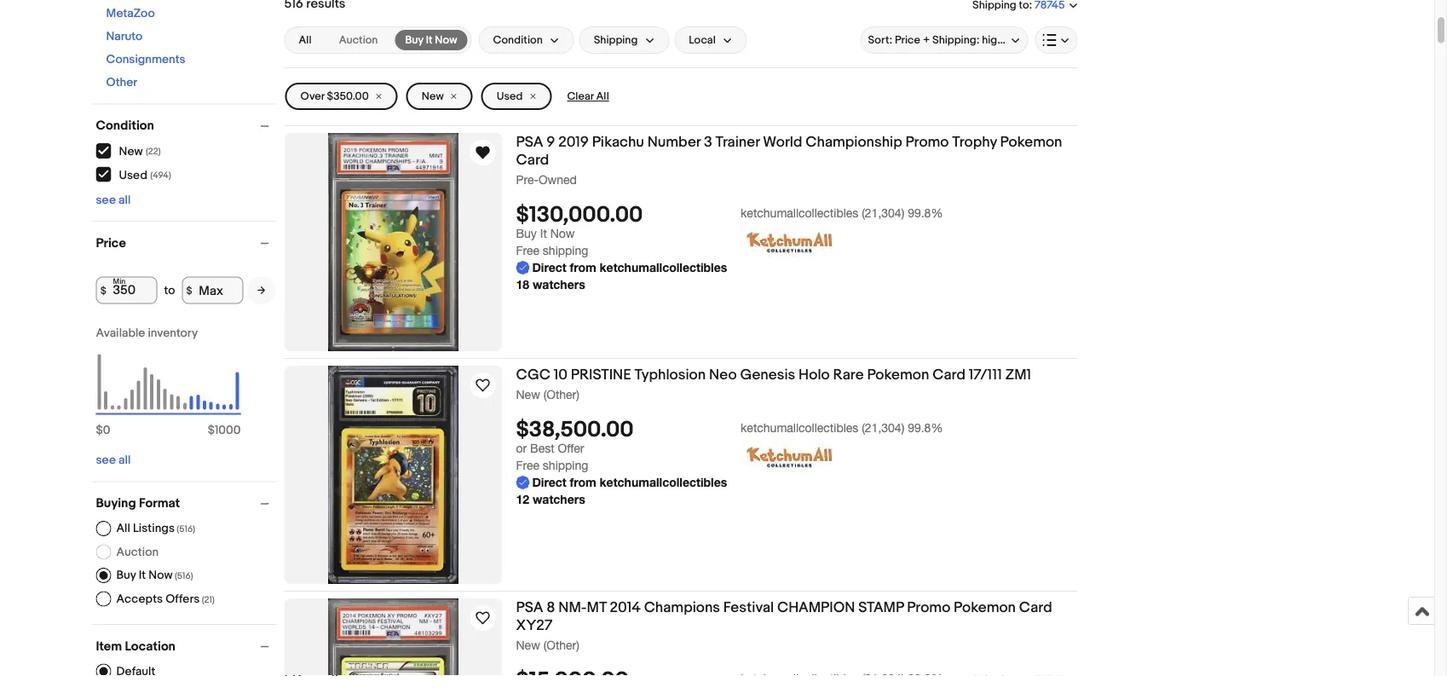 Task type: describe. For each thing, give the bounding box(es) containing it.
sort: price + shipping: highest first
[[868, 33, 1042, 47]]

pokemon inside cgc 10 pristine typhlosion neo genesis holo rare pokemon card 17/111 zm1 new (other)
[[867, 366, 930, 384]]

listings
[[133, 521, 175, 536]]

$ 0
[[96, 423, 110, 438]]

sort: price + shipping: highest first button
[[861, 26, 1042, 54]]

new (22)
[[119, 145, 161, 159]]

(494)
[[150, 170, 171, 181]]

format
[[139, 496, 180, 511]]

2 horizontal spatial all
[[597, 90, 609, 103]]

buying format
[[96, 496, 180, 511]]

visit ketchumallcollectibles ebay store! image for $130,000.00
[[741, 225, 838, 259]]

naruto
[[106, 29, 143, 44]]

genesis
[[740, 366, 796, 384]]

ketchumallcollectibles inside ketchumallcollectibles (21,304) 99.8% or best offer
[[741, 421, 859, 435]]

to
[[164, 283, 175, 298]]

other
[[106, 75, 137, 90]]

new inside cgc 10 pristine typhlosion neo genesis holo rare pokemon card 17/111 zm1 new (other)
[[516, 387, 540, 401]]

0 horizontal spatial condition
[[96, 118, 154, 133]]

$ up the buying format dropdown button on the bottom of page
[[208, 423, 215, 438]]

Buy It Now selected text field
[[405, 32, 457, 48]]

metazoo link
[[106, 6, 155, 21]]

festival
[[724, 599, 774, 616]]

ketchumallcollectibles inside ketchumallcollectibles (21,304) 99.8% buy it now
[[741, 206, 859, 220]]

99.8% for $130,000.00
[[908, 206, 943, 220]]

(516) inside all listings (516)
[[177, 524, 195, 535]]

Maximum Value in $ text field
[[182, 277, 243, 304]]

free for $38,500.00
[[516, 458, 540, 473]]

(other) inside the psa 8 nm-mt 2014 champions festival champion stamp promo pokemon card xy27 new (other)
[[544, 638, 580, 652]]

new inside the psa 8 nm-mt 2014 champions festival champion stamp promo pokemon card xy27 new (other)
[[516, 638, 540, 652]]

new link
[[406, 83, 473, 110]]

8
[[547, 599, 556, 616]]

it inside ketchumallcollectibles (21,304) 99.8% buy it now
[[540, 227, 547, 241]]

all for price
[[119, 453, 131, 468]]

naruto link
[[106, 29, 143, 44]]

buy it now (516)
[[116, 568, 193, 583]]

buy it now
[[405, 33, 457, 46]]

free shipping direct from ketchumallcollectibles 18 watchers
[[516, 244, 728, 292]]

neo
[[709, 366, 737, 384]]

see all button for condition
[[96, 193, 131, 207]]

watchers for $130,000.00
[[533, 278, 585, 292]]

trainer
[[716, 133, 760, 151]]

cgc 10 pristine typhlosion neo genesis holo rare pokemon card 17/111 zm1 new (other)
[[516, 366, 1032, 401]]

trophy
[[953, 133, 997, 151]]

clear
[[567, 90, 594, 103]]

all listings (516)
[[116, 521, 195, 536]]

stamp
[[859, 599, 904, 616]]

buy inside ketchumallcollectibles (21,304) 99.8% buy it now
[[516, 227, 537, 241]]

psa 9 2019 pikachu number 3 trainer world championship promo trophy pokemon card heading
[[516, 133, 1063, 169]]

clear all link
[[561, 83, 616, 110]]

item
[[96, 639, 122, 654]]

champion
[[778, 599, 856, 616]]

free for $130,000.00
[[516, 244, 540, 258]]

over $350.00 link
[[285, 83, 398, 110]]

ketchumallcollectibles inside free shipping direct from ketchumallcollectibles 18 watchers
[[600, 261, 728, 275]]

xy27
[[516, 616, 553, 634]]

other link
[[106, 75, 137, 90]]

psa 9 2019 pikachu number 3 trainer world championship promo trophy pokemon card image
[[328, 133, 459, 351]]

psa 9 2019 pikachu number 3 trainer world championship promo trophy pokemon card link
[[516, 133, 1078, 172]]

10
[[554, 366, 568, 384]]

sort:
[[868, 33, 893, 47]]

psa 8 nm-mt 2014 champions festival champion stamp promo pokemon card xy27 link
[[516, 599, 1078, 637]]

consignments link
[[106, 52, 186, 67]]

(22)
[[146, 146, 161, 157]]

consignments
[[106, 52, 186, 67]]

buying
[[96, 496, 136, 511]]

promo for trophy
[[906, 133, 949, 151]]

see for price
[[96, 453, 116, 468]]

ketchumallcollectibles inside free shipping direct from ketchumallcollectibles 12 watchers
[[600, 476, 728, 490]]

3
[[704, 133, 713, 151]]

see all for price
[[96, 453, 131, 468]]

first
[[1022, 33, 1042, 47]]

2014
[[610, 599, 641, 616]]

99.8% for $38,500.00
[[908, 421, 943, 435]]

available inventory
[[96, 326, 198, 341]]

9
[[547, 133, 555, 151]]

all link
[[289, 30, 322, 50]]

 (21) Items text field
[[200, 594, 215, 605]]

used for used
[[497, 90, 523, 103]]

watch psa 8 nm-mt 2014 champions festival champion stamp promo pokemon card xy27 image
[[473, 608, 493, 628]]

12
[[516, 493, 530, 507]]

$ right to
[[186, 284, 192, 297]]

accepts
[[116, 592, 163, 606]]

auction link
[[329, 30, 388, 50]]

now for buy it now
[[435, 33, 457, 46]]

new left (22)
[[119, 145, 143, 159]]

shipping button
[[580, 26, 670, 54]]

item location
[[96, 639, 176, 654]]

available
[[96, 326, 145, 341]]

see all button for price
[[96, 453, 131, 468]]

local
[[689, 33, 716, 47]]

 (516) items text field for (516)
[[175, 524, 195, 535]]

$ 1000
[[208, 423, 241, 438]]

now for buy it now (516)
[[149, 568, 173, 583]]

holo
[[799, 366, 830, 384]]

buying format button
[[96, 496, 277, 511]]

owned
[[539, 172, 577, 186]]

(516) inside the buy it now (516)
[[175, 571, 193, 582]]

it for buy it now (516)
[[139, 568, 146, 583]]

psa 8 nm-mt 2014 champions festival champion stamp promo pokemon card xy27 new (other)
[[516, 599, 1053, 652]]

cgc 10 pristine typhlosion neo genesis holo rare pokemon card 17/111 zm1 link
[[516, 366, 1078, 387]]

now inside ketchumallcollectibles (21,304) 99.8% buy it now
[[551, 227, 575, 241]]

from for $38,500.00
[[570, 476, 597, 490]]

1 vertical spatial condition button
[[96, 118, 277, 133]]

location
[[125, 639, 176, 654]]

offer
[[558, 441, 584, 455]]

used for used (494)
[[119, 168, 147, 182]]

shipping for $130,000.00
[[543, 244, 589, 258]]

2019
[[559, 133, 589, 151]]

watchers for $38,500.00
[[533, 493, 585, 507]]

1000
[[215, 423, 241, 438]]

offers
[[166, 592, 200, 606]]

pristine
[[571, 366, 631, 384]]

psa 8 nm-mt 2014 champions festival champion stamp promo pokemon card xy27 image
[[328, 599, 459, 676]]

(21,304) for $130,000.00
[[862, 206, 905, 220]]

0 vertical spatial condition button
[[479, 26, 574, 54]]



Task type: vqa. For each thing, say whether or not it's contained in the screenshot.
TYPE "dropdown button"
no



Task type: locate. For each thing, give the bounding box(es) containing it.
0 horizontal spatial used
[[119, 168, 147, 182]]

direct for $38,500.00
[[532, 476, 567, 490]]

nm-
[[559, 599, 587, 616]]

price inside "dropdown button"
[[895, 33, 921, 47]]

psa left 8
[[516, 599, 544, 616]]

1 vertical spatial used
[[119, 168, 147, 182]]

buy for buy it now
[[405, 33, 424, 46]]

cgc 10 pristine typhlosion neo genesis holo rare pokemon card 17/111 zm1 heading
[[516, 366, 1032, 384]]

now
[[435, 33, 457, 46], [551, 227, 575, 241], [149, 568, 173, 583]]

0
[[103, 423, 110, 438]]

psa for psa 8 nm-mt 2014 champions festival champion stamp promo pokemon card xy27
[[516, 599, 544, 616]]

(516) down the buying format dropdown button on the bottom of page
[[177, 524, 195, 535]]

1 vertical spatial from
[[570, 476, 597, 490]]

1 vertical spatial watchers
[[533, 493, 585, 507]]

direct from ketchumallcollectibles text field down $130,000.00
[[516, 259, 728, 276]]

watchers inside free shipping direct from ketchumallcollectibles 12 watchers
[[533, 493, 585, 507]]

0 horizontal spatial auction
[[116, 545, 159, 559]]

1 horizontal spatial price
[[895, 33, 921, 47]]

see for condition
[[96, 193, 116, 207]]

 (516) items text field for now
[[173, 571, 193, 582]]

1 vertical spatial see all
[[96, 453, 131, 468]]

direct inside free shipping direct from ketchumallcollectibles 12 watchers
[[532, 476, 567, 490]]

see all button down 0
[[96, 453, 131, 468]]

condition button
[[479, 26, 574, 54], [96, 118, 277, 133]]

(other) down 10
[[544, 387, 580, 401]]

free inside free shipping direct from ketchumallcollectibles 18 watchers
[[516, 244, 540, 258]]

promo right stamp
[[908, 599, 951, 616]]

0 horizontal spatial buy
[[116, 568, 136, 583]]

0 vertical spatial it
[[426, 33, 433, 46]]

used link
[[481, 83, 552, 110]]

new down the buy it now link
[[422, 90, 444, 103]]

all
[[299, 33, 312, 47], [597, 90, 609, 103], [116, 521, 130, 536]]

it down owned
[[540, 227, 547, 241]]

direct from ketchumallcollectibles text field for $38,500.00
[[516, 474, 728, 491]]

all down used (494)
[[119, 193, 131, 207]]

direct from ketchumallcollectibles text field for $130,000.00
[[516, 259, 728, 276]]

1 see from the top
[[96, 193, 116, 207]]

psa left '9'
[[516, 133, 544, 151]]

visit ketchumallcollectibles ebay store! image down psa 9 2019 pikachu number 3 trainer world championship promo trophy pokemon card pre-owned on the top
[[741, 225, 838, 259]]

watchers right 18 at top left
[[533, 278, 585, 292]]

0 vertical spatial pokemon
[[1001, 133, 1063, 151]]

1 all from the top
[[119, 193, 131, 207]]

from down offer
[[570, 476, 597, 490]]

watchers inside free shipping direct from ketchumallcollectibles 18 watchers
[[533, 278, 585, 292]]

ketchumallcollectibles (21,304) 99.8% buy it now
[[516, 206, 943, 241]]

1 vertical spatial (516)
[[175, 571, 193, 582]]

card inside cgc 10 pristine typhlosion neo genesis holo rare pokemon card 17/111 zm1 new (other)
[[933, 366, 966, 384]]

free
[[516, 244, 540, 258], [516, 458, 540, 473]]

psa 9 2019 pikachu number 3 trainer world championship promo trophy pokemon card pre-owned
[[516, 133, 1063, 186]]

price button
[[96, 235, 277, 251]]

1 vertical spatial auction
[[116, 545, 159, 559]]

0 vertical spatial see
[[96, 193, 116, 207]]

1 vertical spatial pokemon
[[867, 366, 930, 384]]

all up buying
[[119, 453, 131, 468]]

2 vertical spatial all
[[116, 521, 130, 536]]

99.8% inside ketchumallcollectibles (21,304) 99.8% or best offer
[[908, 421, 943, 435]]

free up 18 at top left
[[516, 244, 540, 258]]

shipping
[[543, 244, 589, 258], [543, 458, 589, 473]]

0 vertical spatial all
[[119, 193, 131, 207]]

2 all from the top
[[119, 453, 131, 468]]

0 horizontal spatial condition button
[[96, 118, 277, 133]]

(21,304)
[[862, 206, 905, 220], [862, 421, 905, 435]]

watchers
[[533, 278, 585, 292], [533, 493, 585, 507]]

1 vertical spatial condition
[[96, 118, 154, 133]]

direct for $130,000.00
[[532, 261, 567, 275]]

1 vertical spatial shipping
[[543, 458, 589, 473]]

1 vertical spatial free
[[516, 458, 540, 473]]

2 horizontal spatial buy
[[516, 227, 537, 241]]

pre-
[[516, 172, 539, 186]]

2 see from the top
[[96, 453, 116, 468]]

all for all
[[299, 33, 312, 47]]

2 horizontal spatial it
[[540, 227, 547, 241]]

0 vertical spatial psa
[[516, 133, 544, 151]]

2 vertical spatial card
[[1020, 599, 1053, 616]]

psa inside psa 9 2019 pikachu number 3 trainer world championship promo trophy pokemon card pre-owned
[[516, 133, 544, 151]]

now inside text field
[[435, 33, 457, 46]]

buy inside text field
[[405, 33, 424, 46]]

0 vertical spatial see all button
[[96, 193, 131, 207]]

used down new (22)
[[119, 168, 147, 182]]

1 horizontal spatial condition
[[493, 33, 543, 47]]

from inside free shipping direct from ketchumallcollectibles 12 watchers
[[570, 476, 597, 490]]

0 vertical spatial price
[[895, 33, 921, 47]]

promo for pokemon
[[908, 599, 951, 616]]

all for all listings (516)
[[116, 521, 130, 536]]

1 (21,304) from the top
[[862, 206, 905, 220]]

buy right auction link
[[405, 33, 424, 46]]

 (516) items text field down the buying format dropdown button on the bottom of page
[[175, 524, 195, 535]]

1 horizontal spatial all
[[299, 33, 312, 47]]

(516)
[[177, 524, 195, 535], [175, 571, 193, 582]]

listing options selector. list view selected. image
[[1043, 33, 1071, 47]]

0 horizontal spatial price
[[96, 235, 126, 251]]

new down "cgc"
[[516, 387, 540, 401]]

2 direct from the top
[[532, 476, 567, 490]]

champions
[[644, 599, 720, 616]]

2 vertical spatial it
[[139, 568, 146, 583]]

2 watchers from the top
[[533, 493, 585, 507]]

shipping down $130,000.00
[[543, 244, 589, 258]]

1 vertical spatial (21,304)
[[862, 421, 905, 435]]

visit ketchumallcollectibles ebay store! image for $38,500.00
[[741, 440, 838, 474]]

18
[[516, 278, 530, 292]]

0 horizontal spatial all
[[116, 521, 130, 536]]

visit ketchumallcollectibles ebay store! image down cgc 10 pristine typhlosion neo genesis holo rare pokemon card 17/111 zm1 new (other)
[[741, 440, 838, 474]]

1 vertical spatial  (516) items text field
[[173, 571, 193, 582]]

from for $130,000.00
[[570, 261, 597, 275]]

see
[[96, 193, 116, 207], [96, 453, 116, 468]]

0 vertical spatial auction
[[339, 33, 378, 47]]

$ up available
[[100, 284, 106, 297]]

promo inside psa 9 2019 pikachu number 3 trainer world championship promo trophy pokemon card pre-owned
[[906, 133, 949, 151]]

0 vertical spatial (21,304)
[[862, 206, 905, 220]]

(21,304) down championship at the top of the page
[[862, 206, 905, 220]]

auction down listings
[[116, 545, 159, 559]]

graph of available inventory between $350.0 and $1000+ image
[[96, 326, 241, 446]]

see all down 0
[[96, 453, 131, 468]]

1 horizontal spatial it
[[426, 33, 433, 46]]

visit ketchumallcollectibles ebay store! image
[[741, 225, 838, 259], [741, 440, 838, 474]]

2 (21,304) from the top
[[862, 421, 905, 435]]

$
[[100, 284, 106, 297], [186, 284, 192, 297], [96, 423, 103, 438], [208, 423, 215, 438]]

accepts offers (21)
[[116, 592, 215, 606]]

+
[[923, 33, 930, 47]]

direct from ketchumallcollectibles text field down offer
[[516, 474, 728, 491]]

auction right all link
[[339, 33, 378, 47]]

 (516) items text field up offers
[[173, 571, 193, 582]]

(other) inside cgc 10 pristine typhlosion neo genesis holo rare pokemon card 17/111 zm1 new (other)
[[544, 387, 580, 401]]

all down buying
[[116, 521, 130, 536]]

(21,304) for $38,500.00
[[862, 421, 905, 435]]

used (494)
[[119, 168, 171, 182]]

shipping
[[594, 33, 638, 47]]

2 vertical spatial now
[[149, 568, 173, 583]]

pikachu
[[592, 133, 644, 151]]

1 direct from ketchumallcollectibles text field from the top
[[516, 259, 728, 276]]

see all for condition
[[96, 193, 131, 207]]

2 99.8% from the top
[[908, 421, 943, 435]]

$350.00
[[327, 90, 369, 103]]

0 vertical spatial visit ketchumallcollectibles ebay store! image
[[741, 225, 838, 259]]

shipping:
[[933, 33, 980, 47]]

1 vertical spatial visit ketchumallcollectibles ebay store! image
[[741, 440, 838, 474]]

1 vertical spatial all
[[119, 453, 131, 468]]

used right the new link
[[497, 90, 523, 103]]

1 vertical spatial 99.8%
[[908, 421, 943, 435]]

1 vertical spatial (other)
[[544, 638, 580, 652]]

watch cgc 10 pristine typhlosion neo genesis holo rare pokemon card 17/111 zm1 image
[[473, 375, 493, 396]]

metazoo naruto consignments other
[[106, 6, 186, 90]]

new down xy27
[[516, 638, 540, 652]]

price up minimum value $350 text field
[[96, 235, 126, 251]]

buy it now link
[[395, 30, 468, 50]]

promo inside the psa 8 nm-mt 2014 champions festival champion stamp promo pokemon card xy27 new (other)
[[908, 599, 951, 616]]

direct inside free shipping direct from ketchumallcollectibles 18 watchers
[[532, 261, 567, 275]]

metazoo
[[106, 6, 155, 21]]

1 free from the top
[[516, 244, 540, 258]]

free down or
[[516, 458, 540, 473]]

watchers right 12 on the left
[[533, 493, 585, 507]]

(516) up offers
[[175, 571, 193, 582]]

0 vertical spatial card
[[516, 151, 549, 169]]

buy up 18 at top left
[[516, 227, 537, 241]]

1 psa from the top
[[516, 133, 544, 151]]

now up the new link
[[435, 33, 457, 46]]

Minimum value $350 text field
[[96, 277, 157, 304]]

1 vertical spatial all
[[597, 90, 609, 103]]

promo left trophy
[[906, 133, 949, 151]]

1 vertical spatial see
[[96, 453, 116, 468]]

99.8% inside ketchumallcollectibles (21,304) 99.8% buy it now
[[908, 206, 943, 220]]

psa inside the psa 8 nm-mt 2014 champions festival champion stamp promo pokemon card xy27 new (other)
[[516, 599, 544, 616]]

it up the accepts
[[139, 568, 146, 583]]

1 vertical spatial promo
[[908, 599, 951, 616]]

ketchumallcollectibles (21,304) 99.8% or best offer
[[516, 421, 943, 455]]

0 vertical spatial all
[[299, 33, 312, 47]]

zm1
[[1006, 366, 1032, 384]]

promo
[[906, 133, 949, 151], [908, 599, 951, 616]]

0 vertical spatial from
[[570, 261, 597, 275]]

1 vertical spatial buy
[[516, 227, 537, 241]]

0 vertical spatial watchers
[[533, 278, 585, 292]]

card
[[516, 151, 549, 169], [933, 366, 966, 384], [1020, 599, 1053, 616]]

new
[[422, 90, 444, 103], [119, 145, 143, 159], [516, 387, 540, 401], [516, 638, 540, 652]]

psa for psa 9 2019 pikachu number 3 trainer world championship promo trophy pokemon card
[[516, 133, 544, 151]]

1 vertical spatial card
[[933, 366, 966, 384]]

0 vertical spatial free
[[516, 244, 540, 258]]

ketchumallcollectibles down psa 9 2019 pikachu number 3 trainer world championship promo trophy pokemon card pre-owned on the top
[[741, 206, 859, 220]]

rare
[[834, 366, 864, 384]]

world
[[763, 133, 803, 151]]

condition button up (22)
[[96, 118, 277, 133]]

free shipping direct from ketchumallcollectibles 12 watchers
[[516, 458, 728, 507]]

0 vertical spatial promo
[[906, 133, 949, 151]]

see all button down used (494)
[[96, 193, 131, 207]]

0 vertical spatial (516)
[[177, 524, 195, 535]]

pokemon inside psa 9 2019 pikachu number 3 trainer world championship promo trophy pokemon card pre-owned
[[1001, 133, 1063, 151]]

2 horizontal spatial now
[[551, 227, 575, 241]]

card inside the psa 8 nm-mt 2014 champions festival champion stamp promo pokemon card xy27 new (other)
[[1020, 599, 1053, 616]]

2 free from the top
[[516, 458, 540, 473]]

0 horizontal spatial card
[[516, 151, 549, 169]]

it for buy it now
[[426, 33, 433, 46]]

1 see all button from the top
[[96, 193, 131, 207]]

ketchumallcollectibles down cgc 10 pristine typhlosion neo genesis holo rare pokemon card 17/111 zm1 new (other)
[[741, 421, 859, 435]]

championship
[[806, 133, 903, 151]]

auction
[[339, 33, 378, 47], [116, 545, 159, 559]]

2 shipping from the top
[[543, 458, 589, 473]]

1 from from the top
[[570, 261, 597, 275]]

1 direct from the top
[[532, 261, 567, 275]]

1 vertical spatial now
[[551, 227, 575, 241]]

direct down best
[[532, 476, 567, 490]]

condition
[[493, 33, 543, 47], [96, 118, 154, 133]]

from
[[570, 261, 597, 275], [570, 476, 597, 490]]

Direct from ketchumallcollectibles text field
[[516, 259, 728, 276], [516, 474, 728, 491]]

you are watching this item, click to unwatch image
[[473, 142, 493, 163]]

it
[[426, 33, 433, 46], [540, 227, 547, 241], [139, 568, 146, 583]]

1 horizontal spatial buy
[[405, 33, 424, 46]]

1 see all from the top
[[96, 193, 131, 207]]

1 vertical spatial price
[[96, 235, 126, 251]]

0 vertical spatial condition
[[493, 33, 543, 47]]

(21)
[[202, 594, 215, 605]]

number
[[648, 133, 701, 151]]

price left +
[[895, 33, 921, 47]]

0 vertical spatial buy
[[405, 33, 424, 46]]

condition up new (22)
[[96, 118, 154, 133]]

cgc
[[516, 366, 551, 384]]

condition button up used link
[[479, 26, 574, 54]]

0 vertical spatial direct from ketchumallcollectibles text field
[[516, 259, 728, 276]]

inventory
[[148, 326, 198, 341]]

$38,500.00
[[516, 417, 634, 444]]

0 horizontal spatial it
[[139, 568, 146, 583]]

99.8%
[[908, 206, 943, 220], [908, 421, 943, 435]]

0 vertical spatial direct
[[532, 261, 567, 275]]

buy up the accepts
[[116, 568, 136, 583]]

psa 8 nm-mt 2014 champions festival champion stamp promo pokemon card xy27 heading
[[516, 599, 1053, 634]]

pokemon inside the psa 8 nm-mt 2014 champions festival champion stamp promo pokemon card xy27 new (other)
[[954, 599, 1016, 616]]

2 vertical spatial buy
[[116, 568, 136, 583]]

shipping inside free shipping direct from ketchumallcollectibles 12 watchers
[[543, 458, 589, 473]]

2 see all from the top
[[96, 453, 131, 468]]

2 from from the top
[[570, 476, 597, 490]]

local button
[[675, 26, 748, 54]]

0 vertical spatial  (516) items text field
[[175, 524, 195, 535]]

over $350.00
[[301, 90, 369, 103]]

mt
[[587, 599, 607, 616]]

shipping for $38,500.00
[[543, 458, 589, 473]]

1 watchers from the top
[[533, 278, 585, 292]]

2 visit ketchumallcollectibles ebay store! image from the top
[[741, 440, 838, 474]]

1 visit ketchumallcollectibles ebay store! image from the top
[[741, 225, 838, 259]]

2 horizontal spatial card
[[1020, 599, 1053, 616]]

highest
[[982, 33, 1020, 47]]

2 psa from the top
[[516, 599, 544, 616]]

17/111
[[969, 366, 1003, 384]]

0 vertical spatial used
[[497, 90, 523, 103]]

0 vertical spatial now
[[435, 33, 457, 46]]

(21,304) inside ketchumallcollectibles (21,304) 99.8% or best offer
[[862, 421, 905, 435]]

all for condition
[[119, 193, 131, 207]]

ketchumallcollectibles down ketchumallcollectibles (21,304) 99.8% buy it now
[[600, 261, 728, 275]]

0 horizontal spatial now
[[149, 568, 173, 583]]

 (516) Items text field
[[175, 524, 195, 535], [173, 571, 193, 582]]

(21,304) down rare
[[862, 421, 905, 435]]

2 (other) from the top
[[544, 638, 580, 652]]

1 horizontal spatial used
[[497, 90, 523, 103]]

1 vertical spatial direct
[[532, 476, 567, 490]]

0 vertical spatial shipping
[[543, 244, 589, 258]]

2 vertical spatial pokemon
[[954, 599, 1016, 616]]

(21,304) inside ketchumallcollectibles (21,304) 99.8% buy it now
[[862, 206, 905, 220]]

card inside psa 9 2019 pikachu number 3 trainer world championship promo trophy pokemon card pre-owned
[[516, 151, 549, 169]]

now up accepts offers (21)
[[149, 568, 173, 583]]

now down owned
[[551, 227, 575, 241]]

2 direct from ketchumallcollectibles text field from the top
[[516, 474, 728, 491]]

or
[[516, 441, 527, 455]]

free inside free shipping direct from ketchumallcollectibles 12 watchers
[[516, 458, 540, 473]]

1 vertical spatial it
[[540, 227, 547, 241]]

from down $130,000.00
[[570, 261, 597, 275]]

$130,000.00
[[516, 202, 643, 229]]

buy for buy it now (516)
[[116, 568, 136, 583]]

see all down used (494)
[[96, 193, 131, 207]]

all right clear
[[597, 90, 609, 103]]

1 vertical spatial direct from ketchumallcollectibles text field
[[516, 474, 728, 491]]

1 shipping from the top
[[543, 244, 589, 258]]

all left auction link
[[299, 33, 312, 47]]

shipping inside free shipping direct from ketchumallcollectibles 18 watchers
[[543, 244, 589, 258]]

see all button
[[96, 193, 131, 207], [96, 453, 131, 468]]

2 see all button from the top
[[96, 453, 131, 468]]

cgc 10 pristine typhlosion neo genesis holo rare pokemon card 17/111 zm1 image
[[328, 366, 459, 584]]

$ up buying
[[96, 423, 103, 438]]

0 vertical spatial see all
[[96, 193, 131, 207]]

1 horizontal spatial auction
[[339, 33, 378, 47]]

it inside text field
[[426, 33, 433, 46]]

0 vertical spatial (other)
[[544, 387, 580, 401]]

ketchumallcollectibles down ketchumallcollectibles (21,304) 99.8% or best offer
[[600, 476, 728, 490]]

from inside free shipping direct from ketchumallcollectibles 18 watchers
[[570, 261, 597, 275]]

it up the new link
[[426, 33, 433, 46]]

shipping down offer
[[543, 458, 589, 473]]

1 horizontal spatial condition button
[[479, 26, 574, 54]]

0 vertical spatial 99.8%
[[908, 206, 943, 220]]

1 horizontal spatial card
[[933, 366, 966, 384]]

1 99.8% from the top
[[908, 206, 943, 220]]

1 (other) from the top
[[544, 387, 580, 401]]

ketchumallcollectibles
[[741, 206, 859, 220], [600, 261, 728, 275], [741, 421, 859, 435], [600, 476, 728, 490]]

1 vertical spatial psa
[[516, 599, 544, 616]]

condition up used link
[[493, 33, 543, 47]]

clear all
[[567, 90, 609, 103]]

1 vertical spatial see all button
[[96, 453, 131, 468]]

direct down $130,000.00
[[532, 261, 567, 275]]

best
[[530, 441, 555, 455]]

1 horizontal spatial now
[[435, 33, 457, 46]]

(other) down xy27
[[544, 638, 580, 652]]



